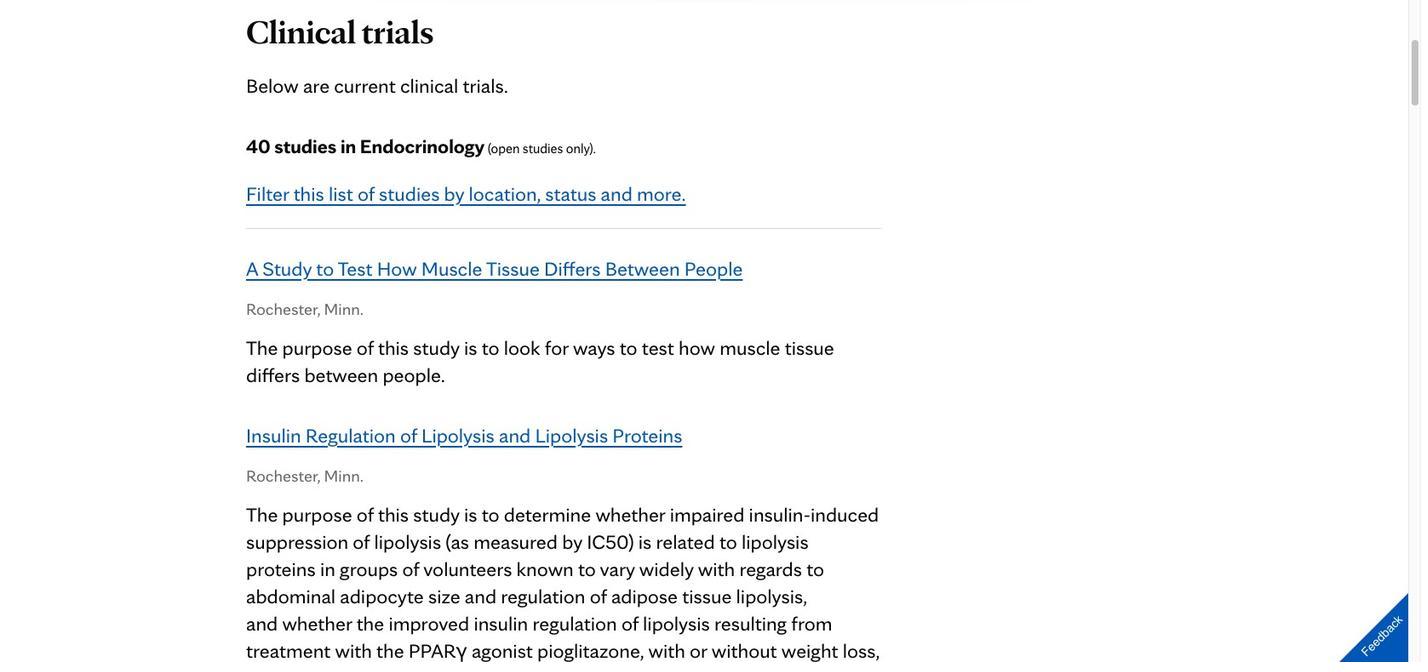 Task type: vqa. For each thing, say whether or not it's contained in the screenshot.
r
no



Task type: locate. For each thing, give the bounding box(es) containing it.
is up (as
[[464, 502, 477, 527]]

and down "volunteers" at left
[[465, 584, 497, 609]]

rochester, down study
[[246, 299, 320, 319]]

1 vertical spatial regulation
[[533, 611, 617, 636]]

studies left only).
[[523, 141, 563, 157]]

1 vertical spatial tissue
[[682, 584, 732, 609]]

2 study from the top
[[413, 502, 460, 527]]

0 vertical spatial this
[[294, 181, 324, 206]]

groups
[[340, 557, 398, 582]]

1 vertical spatial the
[[376, 639, 404, 663]]

study
[[413, 336, 460, 360], [413, 502, 460, 527]]

known
[[517, 557, 574, 582]]

1 the from the top
[[246, 336, 278, 360]]

weight
[[782, 639, 838, 663]]

study inside the purpose of this study is to look for ways to test how muscle tissue differs between people.
[[413, 336, 460, 360]]

studies right 40
[[274, 134, 337, 158]]

from
[[791, 611, 833, 636]]

1 horizontal spatial and
[[499, 423, 531, 448]]

purpose inside the purpose of this study is to look for ways to test how muscle tissue differs between people.
[[282, 336, 352, 360]]

0 vertical spatial is
[[464, 336, 477, 360]]

in up list
[[341, 134, 356, 158]]

1 vertical spatial in
[[320, 557, 335, 582]]

filter
[[246, 181, 289, 206]]

0 horizontal spatial in
[[320, 557, 335, 582]]

the
[[357, 611, 384, 636], [376, 639, 404, 663]]

the
[[246, 336, 278, 360], [246, 502, 278, 527]]

lipolysis left proteins
[[535, 423, 608, 448]]

is down whether
[[639, 530, 652, 554]]

tissue right muscle in the right of the page
[[785, 336, 834, 360]]

and down the purpose of this study is to look for ways to test how muscle tissue differs between people.
[[499, 423, 531, 448]]

this left list
[[294, 181, 324, 206]]

0 horizontal spatial and
[[465, 584, 497, 609]]

0 horizontal spatial lipolysis
[[422, 423, 495, 448]]

impaired
[[670, 502, 745, 527]]

is left look
[[464, 336, 477, 360]]

whether
[[596, 502, 665, 527]]

minn. down regulation
[[324, 466, 364, 486]]

insulin
[[246, 423, 301, 448]]

the purpose of this study is to determine whether impaired insulin-induced suppression of lipolysis (as measured by ic50) is related to lipolysis proteins in groups of volunteers known to vary widely with regards to abdominal adipocyte size and regulation of adipose tissue lipolysis, and whether the improved insulin regulation of lipolysis resulting from treatment with the pparγ agonist pioglitazone, with or without weight 
[[246, 502, 880, 663]]

rochester,
[[246, 299, 320, 319], [246, 466, 320, 486]]

in
[[341, 134, 356, 158], [320, 557, 335, 582]]

1 horizontal spatial lipolysis
[[535, 423, 608, 448]]

this up the groups
[[378, 502, 409, 527]]

how
[[377, 256, 417, 281]]

regulation
[[501, 584, 586, 609], [533, 611, 617, 636]]

the inside the purpose of this study is to look for ways to test how muscle tissue differs between people.
[[246, 336, 278, 360]]

2 rochester, from the top
[[246, 466, 320, 486]]

only).
[[566, 141, 596, 157]]

0 vertical spatial study
[[413, 336, 460, 360]]

rochester, minn.
[[246, 299, 364, 319], [246, 466, 364, 486]]

0 horizontal spatial by
[[444, 181, 464, 206]]

studies inside 40 studies in endocrinology (open studies only).
[[523, 141, 563, 157]]

0 horizontal spatial tissue
[[682, 584, 732, 609]]

without
[[712, 639, 777, 663]]

to lipolysis
[[720, 530, 809, 554]]

of
[[358, 181, 375, 206], [357, 336, 374, 360], [400, 423, 417, 448], [357, 502, 374, 527], [353, 530, 370, 554], [402, 557, 419, 582], [590, 584, 607, 609], [622, 611, 639, 636]]

and inside the purpose of this study is to determine whether impaired insulin-induced suppression of lipolysis (as measured by ic50) is related to lipolysis proteins in groups of volunteers known to vary widely with regards to abdominal adipocyte size and regulation of adipose tissue lipolysis, and whether the improved insulin regulation of lipolysis resulting from treatment with the pparγ agonist pioglitazone, with or without weight
[[465, 584, 497, 609]]

lipolysis up the groups
[[374, 530, 441, 554]]

2 the from the top
[[246, 502, 278, 527]]

in inside the purpose of this study is to determine whether impaired insulin-induced suppression of lipolysis (as measured by ic50) is related to lipolysis proteins in groups of volunteers known to vary widely with regards to abdominal adipocyte size and regulation of adipose tissue lipolysis, and whether the improved insulin regulation of lipolysis resulting from treatment with the pparγ agonist pioglitazone, with or without weight
[[320, 557, 335, 582]]

0 horizontal spatial lipolysis
[[374, 530, 441, 554]]

1 horizontal spatial tissue
[[785, 336, 834, 360]]

0 vertical spatial by
[[444, 181, 464, 206]]

study for to
[[413, 336, 460, 360]]

1 study from the top
[[413, 336, 460, 360]]

1 vertical spatial and
[[499, 423, 531, 448]]

1 rochester, from the top
[[246, 299, 320, 319]]

2 rochester, minn. from the top
[[246, 466, 364, 486]]

agonist
[[472, 639, 533, 663]]

ic50)
[[587, 530, 634, 554]]

the down adipocyte at the left of page
[[357, 611, 384, 636]]

0 vertical spatial rochester, minn.
[[246, 299, 364, 319]]

the inside the purpose of this study is to determine whether impaired insulin-induced suppression of lipolysis (as measured by ic50) is related to lipolysis proteins in groups of volunteers known to vary widely with regards to abdominal adipocyte size and regulation of adipose tissue lipolysis, and whether the improved insulin regulation of lipolysis resulting from treatment with the pparγ agonist pioglitazone, with or without weight
[[246, 502, 278, 527]]

1 vertical spatial this
[[378, 336, 409, 360]]

1 purpose from the top
[[282, 336, 352, 360]]

adipocyte
[[340, 584, 424, 609]]

0 vertical spatial in
[[341, 134, 356, 158]]

1 vertical spatial rochester,
[[246, 466, 320, 486]]

muscle
[[421, 256, 482, 281]]

look
[[504, 336, 540, 360]]

the down improved
[[376, 639, 404, 663]]

study up people.
[[413, 336, 460, 360]]

0 vertical spatial minn.
[[324, 299, 364, 319]]

status
[[545, 181, 596, 206]]

2 horizontal spatial and
[[601, 181, 633, 206]]

lipolysis down people.
[[422, 423, 495, 448]]

ways
[[573, 336, 615, 360]]

0 vertical spatial the
[[246, 336, 278, 360]]

(open
[[488, 141, 520, 157]]

purpose
[[282, 336, 352, 360], [282, 502, 352, 527]]

filter this list of studies by location, status and more. link
[[246, 181, 686, 206]]

1 vertical spatial purpose
[[282, 502, 352, 527]]

1 rochester, minn. from the top
[[246, 299, 364, 319]]

location,
[[469, 181, 541, 206]]

1 vertical spatial study
[[413, 502, 460, 527]]

2 minn. from the top
[[324, 466, 364, 486]]

by left location,
[[444, 181, 464, 206]]

purpose up between
[[282, 336, 352, 360]]

regulation down known
[[501, 584, 586, 609]]

purpose inside the purpose of this study is to determine whether impaired insulin-induced suppression of lipolysis (as measured by ic50) is related to lipolysis proteins in groups of volunteers known to vary widely with regards to abdominal adipocyte size and regulation of adipose tissue lipolysis, and whether the improved insulin regulation of lipolysis resulting from treatment with the pparγ agonist pioglitazone, with or without weight
[[282, 502, 352, 527]]

0 vertical spatial tissue
[[785, 336, 834, 360]]

2 lipolysis from the left
[[535, 423, 608, 448]]

for
[[545, 336, 569, 360]]

1 horizontal spatial by
[[562, 530, 582, 554]]

the up differs
[[246, 336, 278, 360]]

studies down 40 studies in endocrinology (open studies only).
[[379, 181, 440, 206]]

0 vertical spatial purpose
[[282, 336, 352, 360]]

2 horizontal spatial studies
[[523, 141, 563, 157]]

suppression
[[246, 530, 348, 554]]

by
[[444, 181, 464, 206], [562, 530, 582, 554]]

a study to test how muscle tissue differs between people link
[[246, 256, 743, 281]]

rochester, for regulation
[[246, 466, 320, 486]]

lipolysis
[[422, 423, 495, 448], [535, 423, 608, 448]]

this
[[294, 181, 324, 206], [378, 336, 409, 360], [378, 502, 409, 527]]

1 vertical spatial the
[[246, 502, 278, 527]]

2 purpose from the top
[[282, 502, 352, 527]]

by left ic50)
[[562, 530, 582, 554]]

rochester, minn. for study
[[246, 299, 364, 319]]

with left the or
[[648, 639, 685, 663]]

rochester, down insulin
[[246, 466, 320, 486]]

2 vertical spatial this
[[378, 502, 409, 527]]

with down related
[[698, 557, 735, 582]]

to determine
[[482, 502, 591, 527]]

tissue
[[785, 336, 834, 360], [682, 584, 732, 609]]

lipolysis
[[374, 530, 441, 554], [643, 611, 710, 636]]

regulation up pioglitazone,
[[533, 611, 617, 636]]

2 vertical spatial and
[[465, 584, 497, 609]]

this inside the purpose of this study is to determine whether impaired insulin-induced suppression of lipolysis (as measured by ic50) is related to lipolysis proteins in groups of volunteers known to vary widely with regards to abdominal adipocyte size and regulation of adipose tissue lipolysis, and whether the improved insulin regulation of lipolysis resulting from treatment with the pparγ agonist pioglitazone, with or without weight
[[378, 502, 409, 527]]

minn.
[[324, 299, 364, 319], [324, 466, 364, 486]]

this up people.
[[378, 336, 409, 360]]

the purpose of this study is to look for ways to test how muscle tissue differs between people.
[[246, 336, 834, 387]]

feedback
[[1359, 613, 1406, 660]]

lipolysis up the or
[[643, 611, 710, 636]]

1 horizontal spatial lipolysis
[[643, 611, 710, 636]]

0 vertical spatial lipolysis
[[374, 530, 441, 554]]

clinical trials
[[246, 11, 434, 52]]

1 minn. from the top
[[324, 299, 364, 319]]

in down suppression
[[320, 557, 335, 582]]

2 horizontal spatial with
[[698, 557, 735, 582]]

to
[[316, 256, 334, 281], [482, 336, 500, 360], [620, 336, 638, 360], [578, 557, 596, 582], [807, 557, 824, 582]]

the up suppression
[[246, 502, 278, 527]]

minn. down test
[[324, 299, 364, 319]]

purpose for study
[[282, 336, 352, 360]]

this for regulation
[[378, 502, 409, 527]]

1 vertical spatial by
[[562, 530, 582, 554]]

and
[[601, 181, 633, 206], [499, 423, 531, 448], [465, 584, 497, 609]]

rochester, for study
[[246, 299, 320, 319]]

is inside the purpose of this study is to look for ways to test how muscle tissue differs between people.
[[464, 336, 477, 360]]

a
[[246, 256, 258, 281]]

1 vertical spatial is
[[464, 502, 477, 527]]

0 vertical spatial rochester,
[[246, 299, 320, 319]]

study
[[262, 256, 312, 281]]

and left more.
[[601, 181, 633, 206]]

study up (as
[[413, 502, 460, 527]]

studies
[[274, 134, 337, 158], [523, 141, 563, 157], [379, 181, 440, 206]]

1 horizontal spatial studies
[[379, 181, 440, 206]]

the for the purpose of this study is to look for ways to test how muscle tissue differs between people.
[[246, 336, 278, 360]]

insulin-
[[749, 502, 811, 527]]

rochester, minn. down study
[[246, 299, 364, 319]]

purpose up suppression
[[282, 502, 352, 527]]

test
[[642, 336, 674, 360]]

pparγ
[[409, 639, 467, 663]]

tissue inside the purpose of this study is to determine whether impaired insulin-induced suppression of lipolysis (as measured by ic50) is related to lipolysis proteins in groups of volunteers known to vary widely with regards to abdominal adipocyte size and regulation of adipose tissue lipolysis, and whether the improved insulin regulation of lipolysis resulting from treatment with the pparγ agonist pioglitazone, with or without weight
[[682, 584, 732, 609]]

this inside the purpose of this study is to look for ways to test how muscle tissue differs between people.
[[378, 336, 409, 360]]

1 vertical spatial minn.
[[324, 466, 364, 486]]

is
[[464, 336, 477, 360], [464, 502, 477, 527], [639, 530, 652, 554]]

1 vertical spatial lipolysis
[[643, 611, 710, 636]]

1 vertical spatial rochester, minn.
[[246, 466, 364, 486]]

differs
[[246, 363, 300, 387]]

rochester, minn. down insulin
[[246, 466, 364, 486]]

proteins
[[613, 423, 683, 448]]

minn. for study
[[324, 299, 364, 319]]

with
[[698, 557, 735, 582], [335, 639, 372, 663], [648, 639, 685, 663]]

study for to determine
[[413, 502, 460, 527]]

clinical
[[246, 11, 356, 52]]

study inside the purpose of this study is to determine whether impaired insulin-induced suppression of lipolysis (as measured by ic50) is related to lipolysis proteins in groups of volunteers known to vary widely with regards to abdominal adipocyte size and regulation of adipose tissue lipolysis, and whether the improved insulin regulation of lipolysis resulting from treatment with the pparγ agonist pioglitazone, with or without weight
[[413, 502, 460, 527]]

how
[[679, 336, 715, 360]]

tissue down widely
[[682, 584, 732, 609]]

more.
[[637, 181, 686, 206]]

with down and whether
[[335, 639, 372, 663]]



Task type: describe. For each thing, give the bounding box(es) containing it.
regulation
[[306, 423, 396, 448]]

between
[[605, 256, 680, 281]]

0 horizontal spatial studies
[[274, 134, 337, 158]]

differs
[[544, 256, 601, 281]]

below
[[246, 73, 299, 98]]

insulin regulation of lipolysis and lipolysis proteins
[[246, 423, 683, 448]]

current
[[334, 73, 396, 98]]

lipolysis,
[[736, 584, 807, 609]]

endocrinology
[[360, 134, 485, 158]]

pioglitazone,
[[537, 639, 644, 663]]

clinical
[[400, 73, 458, 98]]

widely
[[639, 557, 694, 582]]

rochester, minn. for regulation
[[246, 466, 364, 486]]

abdominal
[[246, 584, 336, 609]]

40 studies in endocrinology (open studies only).
[[246, 134, 596, 158]]

size
[[428, 584, 460, 609]]

filter this list of studies by location, status and more.
[[246, 181, 686, 206]]

vary
[[600, 557, 635, 582]]

regards
[[740, 557, 802, 582]]

0 vertical spatial the
[[357, 611, 384, 636]]

40
[[246, 134, 271, 158]]

muscle
[[720, 336, 780, 360]]

feedback button
[[1325, 579, 1421, 663]]

by inside the purpose of this study is to determine whether impaired insulin-induced suppression of lipolysis (as measured by ic50) is related to lipolysis proteins in groups of volunteers known to vary widely with regards to abdominal adipocyte size and regulation of adipose tissue lipolysis, and whether the improved insulin regulation of lipolysis resulting from treatment with the pparγ agonist pioglitazone, with or without weight
[[562, 530, 582, 554]]

people
[[685, 256, 743, 281]]

tissue inside the purpose of this study is to look for ways to test how muscle tissue differs between people.
[[785, 336, 834, 360]]

below are current clinical trials.
[[246, 73, 508, 98]]

this for study
[[378, 336, 409, 360]]

between
[[304, 363, 378, 387]]

test
[[338, 256, 373, 281]]

1 horizontal spatial in
[[341, 134, 356, 158]]

trials
[[362, 11, 434, 52]]

1 lipolysis from the left
[[422, 423, 495, 448]]

is for to determine
[[464, 502, 477, 527]]

a study to test how muscle tissue differs between people
[[246, 256, 743, 281]]

people.
[[383, 363, 445, 387]]

proteins
[[246, 557, 316, 582]]

(as
[[446, 530, 469, 554]]

the for the purpose of this study is to determine whether impaired insulin-induced suppression of lipolysis (as measured by ic50) is related to lipolysis proteins in groups of volunteers known to vary widely with regards to abdominal adipocyte size and regulation of adipose tissue lipolysis, and whether the improved insulin regulation of lipolysis resulting from treatment with the pparγ agonist pioglitazone, with or without weight 
[[246, 502, 278, 527]]

induced
[[811, 502, 879, 527]]

related
[[656, 530, 715, 554]]

or
[[690, 639, 707, 663]]

of inside the purpose of this study is to look for ways to test how muscle tissue differs between people.
[[357, 336, 374, 360]]

measured
[[474, 530, 558, 554]]

insulin regulation of lipolysis and lipolysis proteins link
[[246, 423, 683, 448]]

1 horizontal spatial with
[[648, 639, 685, 663]]

trials.
[[463, 73, 508, 98]]

0 horizontal spatial with
[[335, 639, 372, 663]]

minn. for regulation
[[324, 466, 364, 486]]

and whether
[[246, 611, 352, 636]]

insulin
[[474, 611, 528, 636]]

tissue
[[486, 256, 540, 281]]

list
[[329, 181, 353, 206]]

0 vertical spatial and
[[601, 181, 633, 206]]

improved
[[389, 611, 469, 636]]

treatment
[[246, 639, 331, 663]]

0 vertical spatial regulation
[[501, 584, 586, 609]]

is for to
[[464, 336, 477, 360]]

resulting
[[714, 611, 787, 636]]

purpose for regulation
[[282, 502, 352, 527]]

2 vertical spatial is
[[639, 530, 652, 554]]

adipose
[[611, 584, 678, 609]]

volunteers
[[423, 557, 512, 582]]

are
[[303, 73, 330, 98]]



